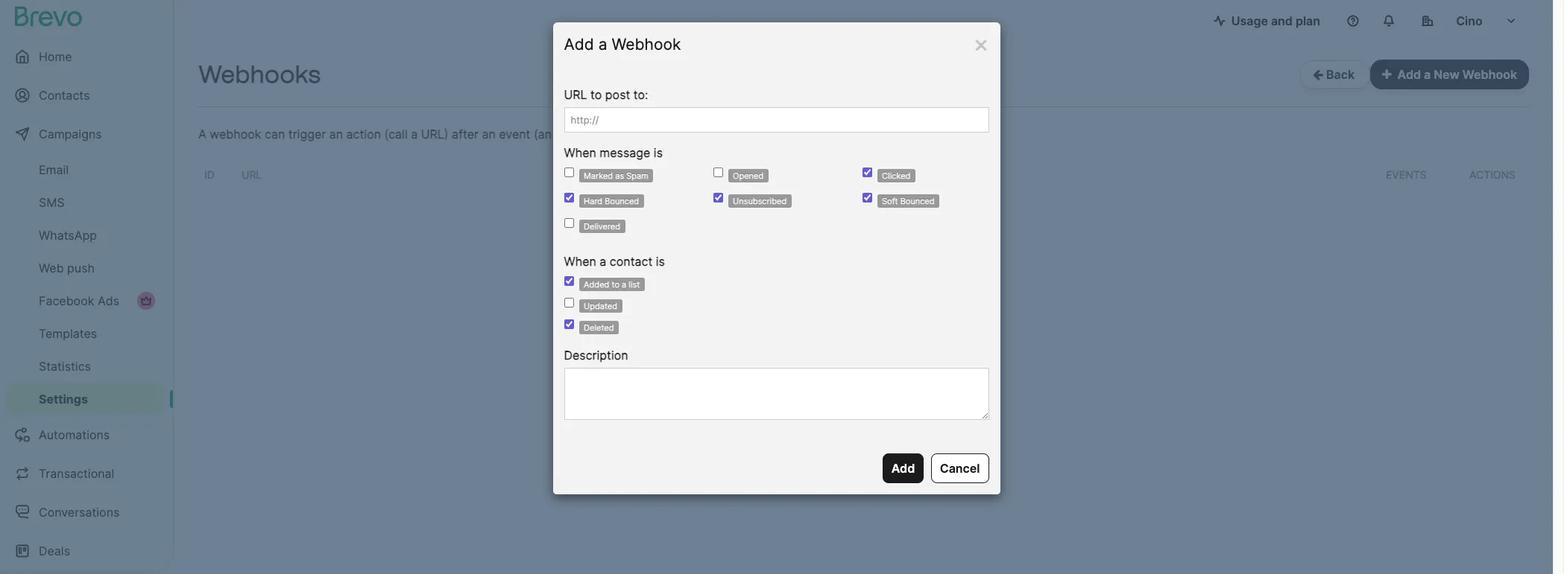 Task type: vqa. For each thing, say whether or not it's contained in the screenshot.
TOTAL associated with Total Sent
no



Task type: describe. For each thing, give the bounding box(es) containing it.
message
[[600, 145, 650, 160]]

campaigns link
[[6, 116, 164, 152]]

push
[[67, 261, 95, 276]]

unsubscribed
[[733, 196, 787, 207]]

add button
[[883, 454, 924, 484]]

delivered
[[584, 221, 620, 232]]

spam
[[626, 171, 648, 181]]

back link
[[1300, 60, 1370, 89]]

a left list
[[622, 280, 626, 290]]

list
[[629, 280, 640, 290]]

transactional
[[39, 467, 114, 482]]

web
[[39, 261, 64, 276]]

add a webhook
[[564, 35, 681, 54]]

on
[[632, 168, 648, 181]]

webhooks
[[198, 60, 321, 89]]

webhook inside button
[[1463, 67, 1517, 82]]

and
[[1271, 13, 1293, 28]]

facebook
[[39, 294, 94, 309]]

whatsapp link
[[6, 221, 164, 250]]

events
[[1386, 168, 1427, 181]]

× button
[[973, 29, 989, 58]]

templates
[[39, 327, 97, 341]]

left___rvooi image
[[140, 295, 152, 307]]

soft
[[882, 196, 898, 207]]

arrow left image
[[1313, 69, 1323, 81]]

templates link
[[6, 319, 164, 349]]

web push
[[39, 261, 95, 276]]

bounced for hard bounced
[[605, 196, 639, 207]]

cancel button
[[931, 454, 989, 484]]

when message is
[[564, 145, 663, 160]]

back
[[1323, 67, 1358, 82]]

soft bounced
[[882, 196, 935, 207]]

when for when a contact is
[[564, 254, 596, 269]]

http:// text field
[[564, 107, 989, 133]]

id
[[204, 168, 215, 181]]

automations
[[39, 428, 110, 443]]

hard bounced
[[584, 196, 639, 207]]

add for add a webhook
[[564, 35, 594, 54]]

event
[[499, 127, 530, 142]]

marked
[[584, 171, 613, 181]]

a
[[198, 127, 206, 142]]

add a new webhook
[[1398, 67, 1517, 82]]

a webhook can trigger an action (call a url) after an event (an email delivered, opened, clicked, etc.).
[[198, 127, 771, 142]]

1 an from the left
[[329, 127, 343, 142]]

bounced for soft bounced
[[900, 196, 935, 207]]

usage
[[1231, 13, 1268, 28]]

contacts link
[[6, 78, 164, 113]]

contact
[[610, 254, 653, 269]]

add for add
[[891, 461, 915, 476]]

deleted
[[584, 323, 614, 333]]

statistics link
[[6, 352, 164, 382]]

as
[[615, 171, 624, 181]]

webhook
[[210, 127, 261, 142]]

add a new webhook button
[[1370, 60, 1529, 89]]

url)
[[421, 127, 449, 142]]

whatsapp
[[39, 228, 97, 243]]

statistics
[[39, 359, 91, 374]]

action
[[346, 127, 381, 142]]

deals link
[[6, 534, 164, 570]]

trigger
[[288, 127, 326, 142]]

trigger
[[585, 168, 629, 181]]

add for add a new webhook
[[1398, 67, 1421, 82]]

cancel
[[940, 461, 980, 476]]

when for when message is
[[564, 145, 596, 160]]

url for url to post to:
[[564, 87, 587, 102]]

clicked,
[[696, 127, 739, 142]]

transactional link
[[6, 456, 164, 492]]

conversations
[[39, 505, 120, 520]]

web push link
[[6, 253, 164, 283]]

actions
[[1469, 168, 1516, 181]]

cino
[[1456, 13, 1483, 28]]



Task type: locate. For each thing, give the bounding box(es) containing it.
is right contact
[[656, 254, 665, 269]]

plus image
[[1382, 69, 1392, 81]]

to left post at the left of the page
[[591, 87, 602, 102]]

is
[[654, 145, 663, 160], [656, 254, 665, 269]]

url up email
[[564, 87, 587, 102]]

settings link
[[6, 385, 164, 415]]

sms
[[39, 195, 65, 210]]

is down opened,
[[654, 145, 663, 160]]

home link
[[6, 39, 164, 75]]

a for add a webhook
[[598, 35, 607, 54]]

1 bounced from the left
[[605, 196, 639, 207]]

ads
[[98, 294, 119, 309]]

1 horizontal spatial webhook
[[1463, 67, 1517, 82]]

post
[[605, 87, 630, 102]]

None checkbox
[[564, 168, 574, 177], [713, 168, 723, 177], [564, 193, 574, 203], [713, 193, 723, 203], [862, 193, 872, 203], [564, 218, 574, 228], [564, 298, 574, 308], [564, 168, 574, 177], [713, 168, 723, 177], [564, 193, 574, 203], [713, 193, 723, 203], [862, 193, 872, 203], [564, 218, 574, 228], [564, 298, 574, 308]]

0 vertical spatial add
[[564, 35, 594, 54]]

1 horizontal spatial to
[[612, 280, 620, 290]]

can
[[265, 127, 285, 142]]

2 horizontal spatial add
[[1398, 67, 1421, 82]]

a left new in the right top of the page
[[1424, 67, 1431, 82]]

1 vertical spatial when
[[564, 254, 596, 269]]

url for url
[[242, 168, 262, 181]]

1 vertical spatial add
[[1398, 67, 1421, 82]]

bounced right soft
[[900, 196, 935, 207]]

trigger on
[[585, 168, 648, 181]]

automations link
[[6, 417, 164, 453]]

a inside button
[[1424, 67, 1431, 82]]

0 vertical spatial webhook
[[612, 35, 681, 54]]

add left cancel button
[[891, 461, 915, 476]]

campaigns
[[39, 127, 102, 142]]

clicked
[[882, 171, 911, 181]]

a for add a new webhook
[[1424, 67, 1431, 82]]

an right "after"
[[482, 127, 496, 142]]

usage and plan
[[1231, 13, 1320, 28]]

url right id
[[242, 168, 262, 181]]

updated
[[584, 301, 617, 312]]

a up url to post to:
[[598, 35, 607, 54]]

etc.).
[[742, 127, 771, 142]]

settings
[[39, 392, 88, 407]]

bounced down as
[[605, 196, 639, 207]]

0 horizontal spatial add
[[564, 35, 594, 54]]

a for when a contact is
[[600, 254, 606, 269]]

1 horizontal spatial add
[[891, 461, 915, 476]]

webhook right new in the right top of the page
[[1463, 67, 1517, 82]]

home
[[39, 49, 72, 64]]

url to post to:
[[564, 87, 648, 102]]

add
[[564, 35, 594, 54], [1398, 67, 1421, 82], [891, 461, 915, 476]]

0 vertical spatial when
[[564, 145, 596, 160]]

2 an from the left
[[482, 127, 496, 142]]

(an
[[534, 127, 552, 142]]

to
[[591, 87, 602, 102], [612, 280, 620, 290]]

0 horizontal spatial to
[[591, 87, 602, 102]]

a right the (call
[[411, 127, 418, 142]]

1 horizontal spatial bounced
[[900, 196, 935, 207]]

2 bounced from the left
[[900, 196, 935, 207]]

(call
[[384, 127, 408, 142]]

deals
[[39, 544, 70, 559]]

to left list
[[612, 280, 620, 290]]

conversations link
[[6, 495, 164, 531]]

when down email
[[564, 145, 596, 160]]

after
[[452, 127, 479, 142]]

opened,
[[647, 127, 693, 142]]

×
[[973, 29, 989, 58]]

facebook ads link
[[6, 286, 164, 316]]

plan
[[1296, 13, 1320, 28]]

delivered,
[[588, 127, 643, 142]]

hard
[[584, 196, 602, 207]]

to for added
[[612, 280, 620, 290]]

webhook up the to:
[[612, 35, 681, 54]]

add up url to post to:
[[564, 35, 594, 54]]

description
[[564, 348, 628, 363]]

1 horizontal spatial url
[[564, 87, 587, 102]]

None checkbox
[[862, 168, 872, 177], [564, 277, 574, 286], [564, 320, 574, 330], [862, 168, 872, 177], [564, 277, 574, 286], [564, 320, 574, 330]]

0 vertical spatial url
[[564, 87, 587, 102]]

contacts
[[39, 88, 90, 103]]

email link
[[6, 155, 164, 185]]

email
[[555, 127, 585, 142]]

email
[[39, 163, 69, 177]]

1 vertical spatial webhook
[[1463, 67, 1517, 82]]

an
[[329, 127, 343, 142], [482, 127, 496, 142]]

0 horizontal spatial an
[[329, 127, 343, 142]]

None text field
[[564, 368, 989, 420]]

webhook
[[612, 35, 681, 54], [1463, 67, 1517, 82]]

0 horizontal spatial bounced
[[605, 196, 639, 207]]

2 vertical spatial add
[[891, 461, 915, 476]]

cino button
[[1410, 6, 1529, 36]]

1 vertical spatial url
[[242, 168, 262, 181]]

added
[[584, 280, 609, 290]]

facebook ads
[[39, 294, 119, 309]]

opened
[[733, 171, 764, 181]]

url
[[564, 87, 587, 102], [242, 168, 262, 181]]

1 vertical spatial to
[[612, 280, 620, 290]]

a up added
[[600, 254, 606, 269]]

an left action on the top of page
[[329, 127, 343, 142]]

add inside add a new webhook button
[[1398, 67, 1421, 82]]

added to a list
[[584, 280, 640, 290]]

marked as spam
[[584, 171, 648, 181]]

when up added
[[564, 254, 596, 269]]

to for url
[[591, 87, 602, 102]]

usage and plan button
[[1202, 6, 1332, 36]]

sms link
[[6, 188, 164, 218]]

add right plus image
[[1398, 67, 1421, 82]]

0 vertical spatial to
[[591, 87, 602, 102]]

when a contact is
[[564, 254, 665, 269]]

1 when from the top
[[564, 145, 596, 160]]

new
[[1434, 67, 1460, 82]]

0 horizontal spatial url
[[242, 168, 262, 181]]

to:
[[634, 87, 648, 102]]

a
[[598, 35, 607, 54], [1424, 67, 1431, 82], [411, 127, 418, 142], [600, 254, 606, 269], [622, 280, 626, 290]]

2 when from the top
[[564, 254, 596, 269]]

0 horizontal spatial webhook
[[612, 35, 681, 54]]

1 vertical spatial is
[[656, 254, 665, 269]]

1 horizontal spatial an
[[482, 127, 496, 142]]

0 vertical spatial is
[[654, 145, 663, 160]]

add inside add button
[[891, 461, 915, 476]]



